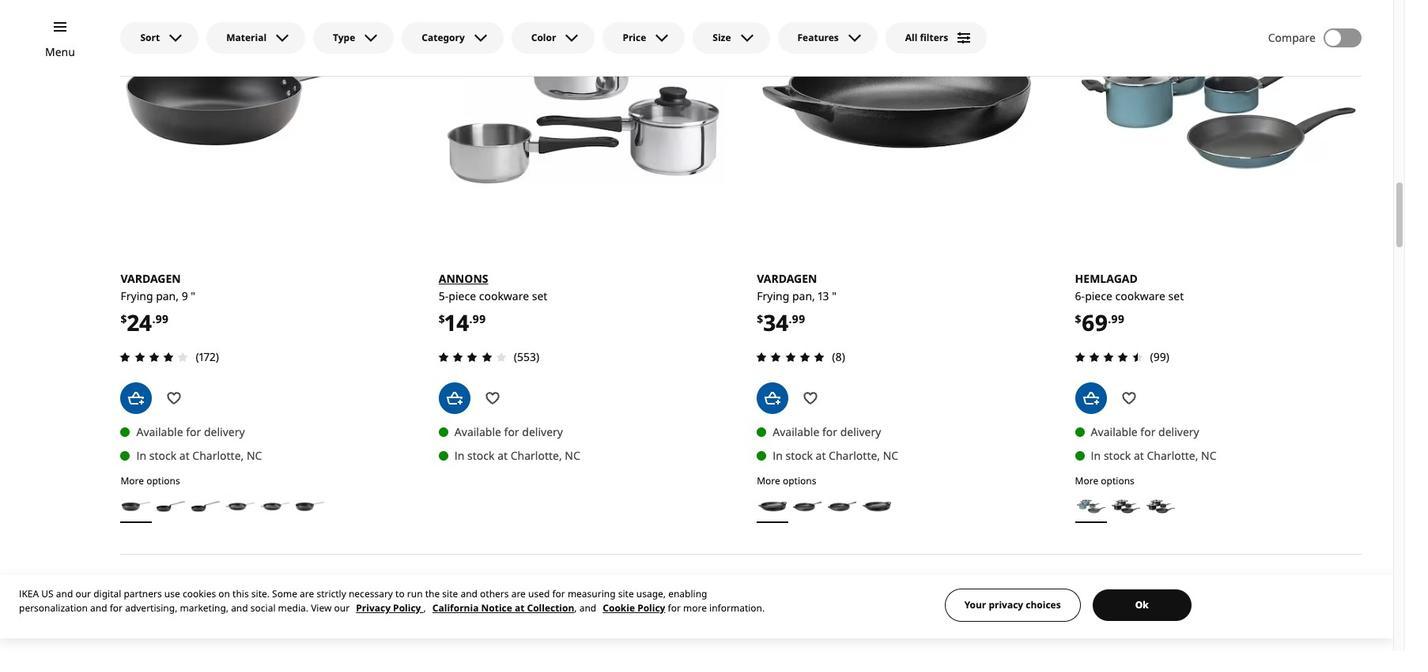 Task type: vqa. For each thing, say whether or not it's contained in the screenshot.
Review: 5 out of 5 stars. Total reviews: 8 image
yes



Task type: locate. For each thing, give the bounding box(es) containing it.
99 for 34
[[792, 312, 806, 327]]

4 delivery from the left
[[1159, 425, 1200, 440]]

all
[[906, 31, 918, 44]]

available
[[136, 425, 183, 440], [455, 425, 502, 440], [773, 425, 820, 440], [1092, 425, 1138, 440]]

1 horizontal spatial our
[[334, 602, 350, 616]]

2 . from the left
[[470, 312, 473, 327]]

1 99 from the left
[[155, 312, 169, 327]]

cookware inside annons 5-piece cookware set $ 14 . 99
[[479, 289, 529, 304]]

to
[[396, 588, 405, 601]]

$ down the 5-
[[439, 312, 445, 327]]

2 " from the left
[[833, 289, 837, 304]]

2 cookware from the left
[[1116, 289, 1166, 304]]

1 more from the left
[[121, 474, 144, 488]]

1 nc from the left
[[247, 448, 262, 463]]

delivery for 24
[[204, 425, 245, 440]]

2 available from the left
[[455, 425, 502, 440]]

1 in from the left
[[136, 448, 146, 463]]

piece down hemlagad
[[1086, 289, 1113, 304]]

available down review: 4 out of 5 stars. total reviews: 553 image
[[455, 425, 502, 440]]

available down "review: 5 out of 5 stars. total reviews: 8" "image"
[[773, 425, 820, 440]]

available for delivery down (172)
[[136, 425, 245, 440]]

2 in stock at charlotte, nc from the left
[[455, 448, 581, 463]]

2 charlotte, from the left
[[511, 448, 562, 463]]

2 more options from the left
[[757, 474, 817, 488]]

and up california
[[461, 588, 478, 601]]

0 horizontal spatial pan,
[[156, 289, 179, 304]]

stock for 24
[[149, 448, 177, 463]]

delivery
[[204, 425, 245, 440], [522, 425, 563, 440], [841, 425, 882, 440], [1159, 425, 1200, 440]]

material
[[226, 31, 267, 44]]

2 set from the left
[[1169, 289, 1185, 304]]

policy down usage, at the left of the page
[[638, 602, 666, 616]]

2 stock from the left
[[468, 448, 495, 463]]

99 inside vardagen frying pan, 13 " $ 34 . 99
[[792, 312, 806, 327]]

piece for 14
[[449, 289, 476, 304]]

set up (553) on the bottom left of page
[[532, 289, 548, 304]]

, down measuring
[[575, 602, 577, 616]]

1 horizontal spatial options
[[783, 474, 817, 488]]

annons
[[439, 272, 489, 287]]

size
[[713, 31, 732, 44]]

in
[[136, 448, 146, 463], [455, 448, 465, 463], [773, 448, 783, 463], [1092, 448, 1102, 463]]

1 stock from the left
[[149, 448, 177, 463]]

1 available for delivery from the left
[[136, 425, 245, 440]]

0 horizontal spatial "
[[191, 289, 195, 304]]

at for 14
[[498, 448, 508, 463]]

0 horizontal spatial our
[[75, 588, 91, 601]]

. inside vardagen frying pan, 9 " $ 24 . 99
[[152, 312, 155, 327]]

13
[[818, 289, 830, 304]]

2 options from the left
[[783, 474, 817, 488]]

1 horizontal spatial pan,
[[793, 289, 816, 304]]

. inside hemlagad 6-piece cookware set $ 69 . 99
[[1109, 312, 1112, 327]]

1 horizontal spatial cookware
[[1116, 289, 1166, 304]]

4 charlotte, from the left
[[1148, 448, 1199, 463]]

$ down 6-
[[1076, 312, 1082, 327]]

in stock at charlotte, nc for 69
[[1092, 448, 1217, 463]]

6-
[[1076, 289, 1086, 304]]

pan, inside vardagen frying pan, 9 " $ 24 . 99
[[156, 289, 179, 304]]

policy down the to
[[393, 602, 421, 616]]

for
[[186, 425, 201, 440], [504, 425, 520, 440], [823, 425, 838, 440], [1141, 425, 1156, 440], [553, 588, 566, 601], [110, 602, 123, 616], [668, 602, 681, 616]]

1 horizontal spatial frying
[[757, 289, 790, 304]]

2 are from the left
[[512, 588, 526, 601]]

nc for 24
[[247, 448, 262, 463]]

99 right 14
[[473, 312, 486, 327]]

" right the 13
[[833, 289, 837, 304]]

charlotte,
[[193, 448, 244, 463], [511, 448, 562, 463], [829, 448, 881, 463], [1148, 448, 1199, 463]]

. up "review: 5 out of 5 stars. total reviews: 8" "image"
[[789, 312, 792, 327]]

$ for 34
[[757, 312, 764, 327]]

vardagen inside vardagen frying pan, 13 " $ 34 . 99
[[757, 272, 818, 287]]

1 cookware from the left
[[479, 289, 529, 304]]

vardagen
[[121, 272, 181, 287], [757, 272, 818, 287]]

3 more options from the left
[[1076, 474, 1135, 488]]

0 horizontal spatial are
[[300, 588, 314, 601]]

site
[[443, 588, 458, 601], [619, 588, 634, 601]]

$ up "review: 5 out of 5 stars. total reviews: 8" "image"
[[757, 312, 764, 327]]

1 horizontal spatial "
[[833, 289, 837, 304]]

personalization
[[19, 602, 88, 616]]

delivery for 69
[[1159, 425, 1200, 440]]

1 set from the left
[[532, 289, 548, 304]]

delivery down '(8)'
[[841, 425, 882, 440]]

99 right 24
[[155, 312, 169, 327]]

2 policy from the left
[[638, 602, 666, 616]]

for up privacy policy , california notice at collection , and cookie policy for more information.
[[553, 588, 566, 601]]

4 . from the left
[[1109, 312, 1112, 327]]

nc for 69
[[1202, 448, 1217, 463]]

frying
[[121, 289, 153, 304], [757, 289, 790, 304]]

2 nc from the left
[[565, 448, 581, 463]]

frying up 34
[[757, 289, 790, 304]]

price button
[[603, 22, 685, 54]]

3 charlotte, from the left
[[829, 448, 881, 463]]

0 horizontal spatial ,
[[424, 602, 426, 616]]

1 horizontal spatial site
[[619, 588, 634, 601]]

1 charlotte, from the left
[[193, 448, 244, 463]]

are left used
[[512, 588, 526, 601]]

cookware down hemlagad
[[1116, 289, 1166, 304]]

1 horizontal spatial policy
[[638, 602, 666, 616]]

available for delivery
[[136, 425, 245, 440], [455, 425, 563, 440], [773, 425, 882, 440], [1092, 425, 1200, 440]]

cookware inside hemlagad 6-piece cookware set $ 69 . 99
[[1116, 289, 1166, 304]]

4 $ from the left
[[1076, 312, 1082, 327]]

99
[[155, 312, 169, 327], [473, 312, 486, 327], [792, 312, 806, 327], [1112, 312, 1125, 327]]

at for 34
[[816, 448, 826, 463]]

1 available from the left
[[136, 425, 183, 440]]

0 horizontal spatial vardagen
[[121, 272, 181, 287]]

more
[[684, 602, 707, 616]]

for down (99)
[[1141, 425, 1156, 440]]

vardagen up 24
[[121, 272, 181, 287]]

. up review: 4.5 out of 5 stars. total reviews: 99 'image'
[[1109, 312, 1112, 327]]

available for delivery down (99)
[[1092, 425, 1200, 440]]

in stock at charlotte, nc for 14
[[455, 448, 581, 463]]

annons 5-piece cookware set $ 14 . 99
[[439, 272, 548, 338]]

99 inside annons 5-piece cookware set $ 14 . 99
[[473, 312, 486, 327]]

features button
[[778, 22, 878, 54]]

$ inside vardagen frying pan, 9 " $ 24 . 99
[[121, 312, 127, 327]]

2 frying from the left
[[757, 289, 790, 304]]

1 pan, from the left
[[156, 289, 179, 304]]

4 nc from the left
[[1202, 448, 1217, 463]]

all filters
[[906, 31, 949, 44]]

vardagen up 34
[[757, 272, 818, 287]]

category
[[422, 31, 465, 44]]

2 pan, from the left
[[793, 289, 816, 304]]

99 inside hemlagad 6-piece cookware set $ 69 . 99
[[1112, 312, 1125, 327]]

"
[[191, 289, 195, 304], [833, 289, 837, 304]]

, down the
[[424, 602, 426, 616]]

3 99 from the left
[[792, 312, 806, 327]]

the
[[425, 588, 440, 601]]

use
[[164, 588, 180, 601]]

$
[[121, 312, 127, 327], [439, 312, 445, 327], [757, 312, 764, 327], [1076, 312, 1082, 327]]

1 horizontal spatial vardagen
[[757, 272, 818, 287]]

piece down annons
[[449, 289, 476, 304]]

delivery down (99)
[[1159, 425, 1200, 440]]

1 site from the left
[[443, 588, 458, 601]]

some
[[272, 588, 297, 601]]

. for 24
[[152, 312, 155, 327]]

2 vardagen from the left
[[757, 272, 818, 287]]

" inside vardagen frying pan, 13 " $ 34 . 99
[[833, 289, 837, 304]]

0 horizontal spatial policy
[[393, 602, 421, 616]]

pan,
[[156, 289, 179, 304], [793, 289, 816, 304]]

3 in stock at charlotte, nc from the left
[[773, 448, 899, 463]]

0 horizontal spatial frying
[[121, 289, 153, 304]]

piece
[[449, 289, 476, 304], [1086, 289, 1113, 304]]

review: 3.8 out of 5 stars. total reviews: 172 image
[[116, 348, 193, 367]]

at for 69
[[1135, 448, 1145, 463]]

policy
[[393, 602, 421, 616], [638, 602, 666, 616]]

2 horizontal spatial more options
[[1076, 474, 1135, 488]]

4 99 from the left
[[1112, 312, 1125, 327]]

99 right 69
[[1112, 312, 1125, 327]]

at
[[179, 448, 190, 463], [498, 448, 508, 463], [816, 448, 826, 463], [1135, 448, 1145, 463], [515, 602, 525, 616]]

set up (99)
[[1169, 289, 1185, 304]]

3 delivery from the left
[[841, 425, 882, 440]]

available for delivery for 14
[[455, 425, 563, 440]]

cookie policy link
[[603, 602, 666, 616]]

$ up review: 3.8 out of 5 stars. total reviews: 172 image
[[121, 312, 127, 327]]

compare
[[1269, 30, 1317, 45], [141, 569, 182, 582], [460, 569, 500, 582], [778, 569, 819, 582], [1096, 569, 1137, 582]]

options for 34
[[783, 474, 817, 488]]

site up california
[[443, 588, 458, 601]]

0 horizontal spatial piece
[[449, 289, 476, 304]]

3 in from the left
[[773, 448, 783, 463]]

4 available for delivery from the left
[[1092, 425, 1200, 440]]

options
[[147, 474, 180, 488], [783, 474, 817, 488], [1102, 474, 1135, 488]]

used
[[529, 588, 550, 601]]

. for 34
[[789, 312, 792, 327]]

3 options from the left
[[1102, 474, 1135, 488]]

delivery down (553) on the bottom left of page
[[522, 425, 563, 440]]

1 horizontal spatial ,
[[575, 602, 577, 616]]

4 available from the left
[[1092, 425, 1138, 440]]

california notice at collection link
[[433, 602, 575, 616]]

your privacy choices
[[965, 599, 1062, 612]]

pan, inside vardagen frying pan, 13 " $ 34 . 99
[[793, 289, 816, 304]]

stock
[[149, 448, 177, 463], [468, 448, 495, 463], [786, 448, 813, 463], [1104, 448, 1132, 463]]

. inside annons 5-piece cookware set $ 14 . 99
[[470, 312, 473, 327]]

1 $ from the left
[[121, 312, 127, 327]]

for down '(8)'
[[823, 425, 838, 440]]

$ inside hemlagad 6-piece cookware set $ 69 . 99
[[1076, 312, 1082, 327]]

piece inside annons 5-piece cookware set $ 14 . 99
[[449, 289, 476, 304]]

2 horizontal spatial more
[[1076, 474, 1099, 488]]

4 in stock at charlotte, nc from the left
[[1092, 448, 1217, 463]]

site up the 'cookie'
[[619, 588, 634, 601]]

99 right 34
[[792, 312, 806, 327]]

available for 24
[[136, 425, 183, 440]]

$ for 69
[[1076, 312, 1082, 327]]

. inside vardagen frying pan, 13 " $ 34 . 99
[[789, 312, 792, 327]]

3 more from the left
[[1076, 474, 1099, 488]]

2 99 from the left
[[473, 312, 486, 327]]

run
[[407, 588, 423, 601]]

3 nc from the left
[[884, 448, 899, 463]]

4 in from the left
[[1092, 448, 1102, 463]]

privacy policy link
[[356, 602, 424, 616]]

set inside annons 5-piece cookware set $ 14 . 99
[[532, 289, 548, 304]]

0 horizontal spatial cookware
[[479, 289, 529, 304]]

cookware down annons
[[479, 289, 529, 304]]

1 delivery from the left
[[204, 425, 245, 440]]

are
[[300, 588, 314, 601], [512, 588, 526, 601]]

" inside vardagen frying pan, 9 " $ 24 . 99
[[191, 289, 195, 304]]

" right 9
[[191, 289, 195, 304]]

2 in from the left
[[455, 448, 465, 463]]

our left digital
[[75, 588, 91, 601]]

vardagen inside vardagen frying pan, 9 " $ 24 . 99
[[121, 272, 181, 287]]

available for delivery down (553) on the bottom left of page
[[455, 425, 563, 440]]

sort
[[140, 31, 160, 44]]

vardagen frying pan, 9 " $ 24 . 99
[[121, 272, 195, 338]]

pan, left the 13
[[793, 289, 816, 304]]

frying inside vardagen frying pan, 13 " $ 34 . 99
[[757, 289, 790, 304]]

available for 34
[[773, 425, 820, 440]]

. up review: 4 out of 5 stars. total reviews: 553 image
[[470, 312, 473, 327]]

2 piece from the left
[[1086, 289, 1113, 304]]

3 available from the left
[[773, 425, 820, 440]]

delivery down (172)
[[204, 425, 245, 440]]

99 for 69
[[1112, 312, 1125, 327]]

0 horizontal spatial site
[[443, 588, 458, 601]]

ikea
[[19, 588, 39, 601]]

are up media.
[[300, 588, 314, 601]]

our
[[75, 588, 91, 601], [334, 602, 350, 616]]

and
[[56, 588, 73, 601], [461, 588, 478, 601], [90, 602, 107, 616], [231, 602, 248, 616], [580, 602, 597, 616]]

2 , from the left
[[575, 602, 577, 616]]

available down review: 3.8 out of 5 stars. total reviews: 172 image
[[136, 425, 183, 440]]

options for 69
[[1102, 474, 1135, 488]]

99 inside vardagen frying pan, 9 " $ 24 . 99
[[155, 312, 169, 327]]

2 available for delivery from the left
[[455, 425, 563, 440]]

0 horizontal spatial set
[[532, 289, 548, 304]]

more options for 34
[[757, 474, 817, 488]]

frying for 34
[[757, 289, 790, 304]]

for down digital
[[110, 602, 123, 616]]

3 stock from the left
[[786, 448, 813, 463]]

category button
[[402, 22, 504, 54]]

2 delivery from the left
[[522, 425, 563, 440]]

1 . from the left
[[152, 312, 155, 327]]

strictly
[[317, 588, 346, 601]]

in for 14
[[455, 448, 465, 463]]

1 horizontal spatial set
[[1169, 289, 1185, 304]]

. for 14
[[470, 312, 473, 327]]

1 frying from the left
[[121, 289, 153, 304]]

0 horizontal spatial options
[[147, 474, 180, 488]]

1 " from the left
[[191, 289, 195, 304]]

pan, left 9
[[156, 289, 179, 304]]

in stock at charlotte, nc for 34
[[773, 448, 899, 463]]

2 more from the left
[[757, 474, 781, 488]]

notice
[[481, 602, 513, 616]]

1 horizontal spatial are
[[512, 588, 526, 601]]

our down strictly
[[334, 602, 350, 616]]

. up review: 3.8 out of 5 stars. total reviews: 172 image
[[152, 312, 155, 327]]

frying inside vardagen frying pan, 9 " $ 24 . 99
[[121, 289, 153, 304]]

" for 24
[[191, 289, 195, 304]]

more for 24
[[121, 474, 144, 488]]

more options
[[121, 474, 180, 488], [757, 474, 817, 488], [1076, 474, 1135, 488]]

available for delivery down '(8)'
[[773, 425, 882, 440]]

4 stock from the left
[[1104, 448, 1132, 463]]

0 horizontal spatial more options
[[121, 474, 180, 488]]

in stock at charlotte, nc
[[136, 448, 262, 463], [455, 448, 581, 463], [773, 448, 899, 463], [1092, 448, 1217, 463]]

2 horizontal spatial options
[[1102, 474, 1135, 488]]

set
[[532, 289, 548, 304], [1169, 289, 1185, 304]]

$ inside annons 5-piece cookware set $ 14 . 99
[[439, 312, 445, 327]]

frying up 24
[[121, 289, 153, 304]]

nc
[[247, 448, 262, 463], [565, 448, 581, 463], [884, 448, 899, 463], [1202, 448, 1217, 463]]

charlotte, for 69
[[1148, 448, 1199, 463]]

3 available for delivery from the left
[[773, 425, 882, 440]]

vardagen for 34
[[757, 272, 818, 287]]

available down review: 4.5 out of 5 stars. total reviews: 99 'image'
[[1092, 425, 1138, 440]]

set inside hemlagad 6-piece cookware set $ 69 . 99
[[1169, 289, 1185, 304]]

(172)
[[196, 349, 219, 364]]

1 in stock at charlotte, nc from the left
[[136, 448, 262, 463]]

stock for 69
[[1104, 448, 1132, 463]]

1 horizontal spatial more options
[[757, 474, 817, 488]]

1 piece from the left
[[449, 289, 476, 304]]

3 . from the left
[[789, 312, 792, 327]]

1 vertical spatial our
[[334, 602, 350, 616]]

1 options from the left
[[147, 474, 180, 488]]

1 horizontal spatial more
[[757, 474, 781, 488]]

3 $ from the left
[[757, 312, 764, 327]]

1 more options from the left
[[121, 474, 180, 488]]

0 horizontal spatial more
[[121, 474, 144, 488]]

piece inside hemlagad 6-piece cookware set $ 69 . 99
[[1086, 289, 1113, 304]]

nc for 14
[[565, 448, 581, 463]]

1 vardagen from the left
[[121, 272, 181, 287]]

review: 5 out of 5 stars. total reviews: 8 image
[[753, 348, 829, 367]]

$ inside vardagen frying pan, 13 " $ 34 . 99
[[757, 312, 764, 327]]

digital
[[94, 588, 121, 601]]

1 horizontal spatial piece
[[1086, 289, 1113, 304]]

2 site from the left
[[619, 588, 634, 601]]

99 for 24
[[155, 312, 169, 327]]

.
[[152, 312, 155, 327], [470, 312, 473, 327], [789, 312, 792, 327], [1109, 312, 1112, 327]]

2 $ from the left
[[439, 312, 445, 327]]

piece for 69
[[1086, 289, 1113, 304]]



Task type: describe. For each thing, give the bounding box(es) containing it.
vardagen frying pan, 13 " $ 34 . 99
[[757, 272, 837, 338]]

" for 34
[[833, 289, 837, 304]]

necessary
[[349, 588, 393, 601]]

your privacy choices button
[[945, 589, 1081, 623]]

charlotte, for 14
[[511, 448, 562, 463]]

(8)
[[833, 349, 846, 364]]

view
[[311, 602, 332, 616]]

5-
[[439, 289, 449, 304]]

hemlagad
[[1076, 272, 1138, 287]]

marketing,
[[180, 602, 229, 616]]

14
[[445, 308, 470, 338]]

more options for 24
[[121, 474, 180, 488]]

delivery for 34
[[841, 425, 882, 440]]

pan, for 34
[[793, 289, 816, 304]]

in for 34
[[773, 448, 783, 463]]

charlotte, for 34
[[829, 448, 881, 463]]

pan, for 24
[[156, 289, 179, 304]]

hemlagad 6-piece cookware set $ 69 . 99
[[1076, 272, 1185, 338]]

cookware for 69
[[1116, 289, 1166, 304]]

more for 34
[[757, 474, 781, 488]]

1 policy from the left
[[393, 602, 421, 616]]

available for 69
[[1092, 425, 1138, 440]]

california
[[433, 602, 479, 616]]

menu button
[[45, 44, 75, 61]]

frying for 24
[[121, 289, 153, 304]]

for down (553) on the bottom left of page
[[504, 425, 520, 440]]

stock for 14
[[468, 448, 495, 463]]

more for 69
[[1076, 474, 1099, 488]]

privacy
[[356, 602, 391, 616]]

partners
[[124, 588, 162, 601]]

measuring
[[568, 588, 616, 601]]

others
[[480, 588, 509, 601]]

size button
[[693, 22, 770, 54]]

in for 69
[[1092, 448, 1102, 463]]

$ for 24
[[121, 312, 127, 327]]

cookie
[[603, 602, 635, 616]]

(99)
[[1151, 349, 1170, 364]]

for down (172)
[[186, 425, 201, 440]]

cookware for 14
[[479, 289, 529, 304]]

us
[[41, 588, 54, 601]]

. for 69
[[1109, 312, 1112, 327]]

review: 4.5 out of 5 stars. total reviews: 99 image
[[1071, 348, 1148, 367]]

media.
[[278, 602, 309, 616]]

and right "us"
[[56, 588, 73, 601]]

99 for 14
[[473, 312, 486, 327]]

usage,
[[637, 588, 666, 601]]

34
[[764, 308, 789, 338]]

(553)
[[514, 349, 540, 364]]

privacy policy , california notice at collection , and cookie policy for more information.
[[356, 602, 765, 616]]

more options for 69
[[1076, 474, 1135, 488]]

features
[[798, 31, 839, 44]]

ok button
[[1093, 590, 1192, 622]]

vardagen for 24
[[121, 272, 181, 287]]

69
[[1082, 308, 1109, 338]]

in for 24
[[136, 448, 146, 463]]

review: 4 out of 5 stars. total reviews: 553 image
[[434, 348, 511, 367]]

your
[[965, 599, 987, 612]]

privacy
[[989, 599, 1024, 612]]

ikea us and our digital partners use cookies on this site. some are strictly necessary to run the site and others are used for measuring site usage, enabling personalization and for advertising, marketing, and social media. view our
[[19, 588, 708, 616]]

stock for 34
[[786, 448, 813, 463]]

this
[[233, 588, 249, 601]]

1 are from the left
[[300, 588, 314, 601]]

delivery for 14
[[522, 425, 563, 440]]

available for delivery for 24
[[136, 425, 245, 440]]

on
[[219, 588, 230, 601]]

1 , from the left
[[424, 602, 426, 616]]

available for delivery for 69
[[1092, 425, 1200, 440]]

and down measuring
[[580, 602, 597, 616]]

material button
[[207, 22, 305, 54]]

available for 14
[[455, 425, 502, 440]]

collection
[[527, 602, 575, 616]]

set for 69
[[1169, 289, 1185, 304]]

and down this
[[231, 602, 248, 616]]

0 vertical spatial our
[[75, 588, 91, 601]]

for down enabling
[[668, 602, 681, 616]]

sort button
[[121, 22, 199, 54]]

charlotte, for 24
[[193, 448, 244, 463]]

enabling
[[669, 588, 708, 601]]

and down digital
[[90, 602, 107, 616]]

options for 24
[[147, 474, 180, 488]]

menu
[[45, 44, 75, 59]]

cookies
[[183, 588, 216, 601]]

all filters button
[[886, 22, 988, 54]]

9
[[182, 289, 188, 304]]

24
[[127, 308, 152, 338]]

color
[[532, 31, 557, 44]]

color button
[[512, 22, 595, 54]]

information.
[[710, 602, 765, 616]]

type
[[333, 31, 355, 44]]

site.
[[251, 588, 270, 601]]

available for delivery for 34
[[773, 425, 882, 440]]

in stock at charlotte, nc for 24
[[136, 448, 262, 463]]

advertising,
[[125, 602, 178, 616]]

at for 24
[[179, 448, 190, 463]]

ok
[[1136, 599, 1149, 612]]

filters
[[921, 31, 949, 44]]

set for 14
[[532, 289, 548, 304]]

nc for 34
[[884, 448, 899, 463]]

type button
[[313, 22, 394, 54]]

choices
[[1026, 599, 1062, 612]]

price
[[623, 31, 647, 44]]

social
[[251, 602, 276, 616]]

$ for 14
[[439, 312, 445, 327]]



